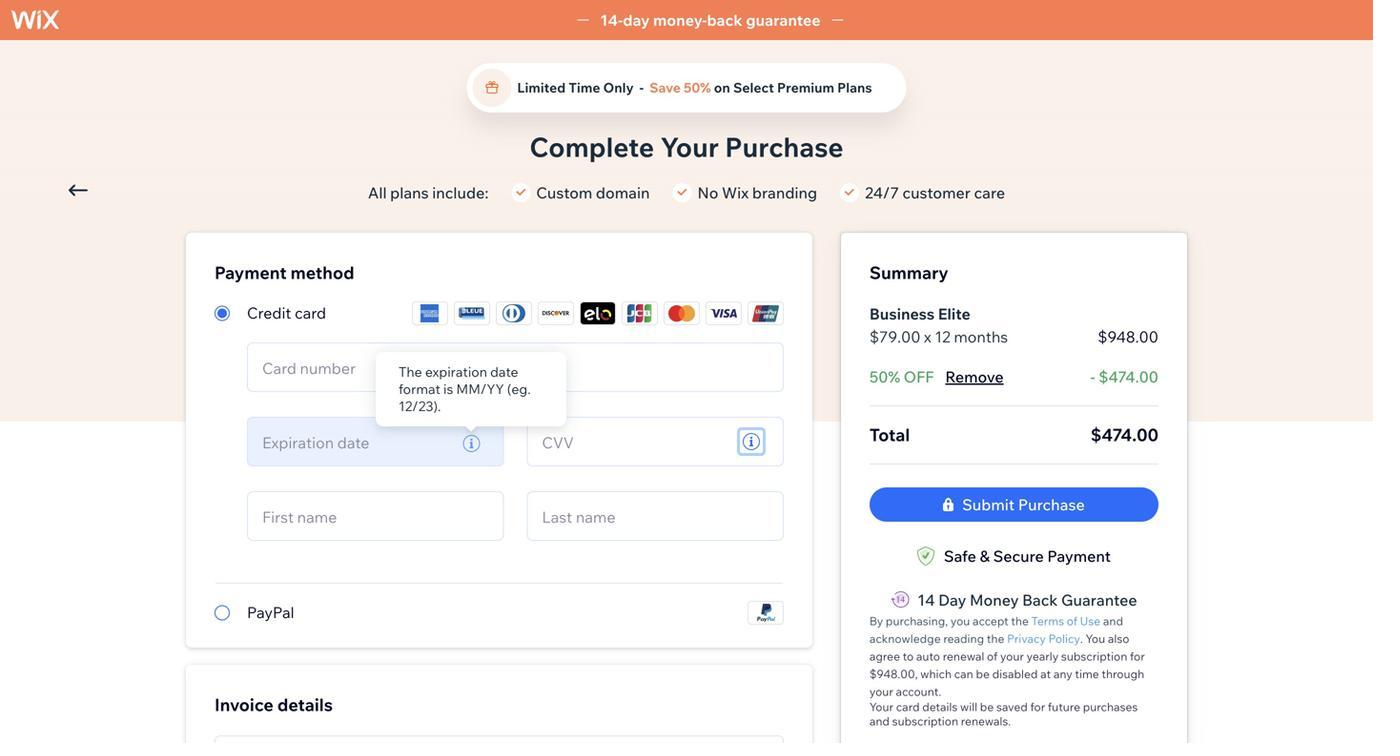 Task type: locate. For each thing, give the bounding box(es) containing it.
number
[[300, 359, 356, 378]]

select a billing cycle
[[100, 181, 233, 198]]

details right invoice
[[277, 694, 333, 715]]

terms of use link
[[1032, 610, 1101, 632]]

1 horizontal spatial -
[[1091, 367, 1096, 386]]

name right 'first'
[[297, 507, 337, 527]]

of left use
[[1067, 614, 1078, 628]]

purchase
[[725, 130, 844, 164], [1018, 495, 1085, 514]]

and acknowledge reading the
[[870, 614, 1124, 646]]

and down $948.00,
[[870, 714, 890, 728]]

auto
[[917, 649, 941, 663]]

0 horizontal spatial details
[[277, 694, 333, 715]]

1 vertical spatial subscription
[[892, 714, 959, 728]]

details
[[277, 694, 333, 715], [923, 700, 958, 714]]

limited time only - save 50% on select premium plans
[[517, 79, 872, 96]]

$474.00
[[1099, 367, 1159, 386], [1091, 424, 1159, 445]]

date up "(eg."
[[490, 363, 519, 380]]

1 vertical spatial purchase
[[1018, 495, 1085, 514]]

12
[[935, 327, 951, 346]]

be right will
[[980, 700, 994, 714]]

expiration date
[[262, 433, 370, 452]]

0 vertical spatial of
[[1067, 614, 1078, 628]]

subscription down you
[[1062, 649, 1128, 663]]

0 horizontal spatial select
[[100, 181, 141, 198]]

payment up guarantee
[[1048, 547, 1111, 566]]

complete your purchase
[[530, 130, 844, 164]]

cvv
[[542, 433, 574, 452]]

1 vertical spatial and
[[870, 714, 890, 728]]

your
[[661, 130, 719, 164], [870, 700, 894, 714]]

invoice
[[215, 694, 274, 715]]

0 vertical spatial your
[[661, 130, 719, 164]]

50% off
[[870, 367, 934, 386]]

date right expiration
[[337, 433, 370, 452]]

50% left off
[[870, 367, 901, 386]]

0 vertical spatial the
[[1011, 614, 1029, 628]]

1 vertical spatial 50%
[[870, 367, 901, 386]]

$948.00,
[[870, 667, 918, 681]]

custom domain
[[536, 183, 650, 202]]

date
[[490, 363, 519, 380], [337, 433, 370, 452]]

1 vertical spatial your
[[870, 684, 894, 699]]

1 vertical spatial date
[[337, 433, 370, 452]]

last name
[[542, 507, 616, 527]]

of
[[1067, 614, 1078, 628], [987, 649, 998, 663]]

the
[[1011, 614, 1029, 628], [987, 631, 1005, 646]]

money-
[[653, 10, 707, 30]]

premium
[[777, 79, 835, 96]]

card down "account." on the bottom of page
[[896, 700, 920, 714]]

your down $948.00,
[[870, 684, 894, 699]]

also
[[1108, 631, 1130, 646]]

first name
[[262, 507, 337, 527]]

date inside the expiration date format is mm/yy (eg. 12/23).
[[490, 363, 519, 380]]

your
[[1001, 649, 1024, 663], [870, 684, 894, 699]]

business
[[870, 304, 935, 323]]

details down "account." on the bottom of page
[[923, 700, 958, 714]]

0 vertical spatial payment
[[215, 262, 287, 283]]

and inside you also agree to auto renewal of your yearly subscription for $948.00, which can be disabled at any time through your account. your card details will be saved for future purchases and subscription renewals.
[[870, 714, 890, 728]]

1 vertical spatial of
[[987, 649, 998, 663]]

of for your
[[987, 649, 998, 663]]

0 vertical spatial card
[[295, 303, 326, 322]]

1 horizontal spatial and
[[1103, 614, 1124, 628]]

1 horizontal spatial subscription
[[1062, 649, 1128, 663]]

select inside button
[[100, 181, 141, 198]]

1 vertical spatial payment
[[1048, 547, 1111, 566]]

safe & secure payment
[[944, 547, 1111, 566]]

0 horizontal spatial and
[[870, 714, 890, 728]]

name right "last"
[[576, 507, 616, 527]]

off
[[904, 367, 934, 386]]

agree
[[870, 649, 900, 663]]

all
[[368, 183, 387, 202]]

1 horizontal spatial for
[[1130, 649, 1145, 663]]

can
[[955, 667, 974, 681]]

for up through
[[1130, 649, 1145, 663]]

day
[[623, 10, 650, 30]]

0 horizontal spatial subscription
[[892, 714, 959, 728]]

0 vertical spatial -
[[640, 79, 644, 96]]

time
[[569, 79, 600, 96]]

0 horizontal spatial of
[[987, 649, 998, 663]]

1 horizontal spatial 50%
[[870, 367, 901, 386]]

card right 'credit'
[[295, 303, 326, 322]]

to
[[903, 649, 914, 663]]

select right "on"
[[733, 79, 774, 96]]

any
[[1054, 667, 1073, 681]]

the
[[399, 363, 422, 380]]

domain
[[596, 183, 650, 202]]

last
[[542, 507, 573, 527]]

you
[[951, 614, 970, 628]]

purchase up the branding
[[725, 130, 844, 164]]

your up no on the top of the page
[[661, 130, 719, 164]]

your down $948.00,
[[870, 700, 894, 714]]

0 vertical spatial purchase
[[725, 130, 844, 164]]

1 horizontal spatial details
[[923, 700, 958, 714]]

no wix branding
[[698, 183, 818, 202]]

First name text field
[[257, 492, 495, 540]]

of down and acknowledge reading the
[[987, 649, 998, 663]]

0 vertical spatial 50%
[[684, 79, 711, 96]]

1 vertical spatial the
[[987, 631, 1005, 646]]

the up privacy
[[1011, 614, 1029, 628]]

payment
[[215, 262, 287, 283], [1048, 547, 1111, 566]]

1 vertical spatial be
[[980, 700, 994, 714]]

subscription down "account." on the bottom of page
[[892, 714, 959, 728]]

1 horizontal spatial of
[[1067, 614, 1078, 628]]

select left a
[[100, 181, 141, 198]]

time
[[1075, 667, 1100, 681]]

details inside you also agree to auto renewal of your yearly subscription for $948.00, which can be disabled at any time through your account. your card details will be saved for future purchases and subscription renewals.
[[923, 700, 958, 714]]

subscription
[[1062, 649, 1128, 663], [892, 714, 959, 728]]

card
[[295, 303, 326, 322], [896, 700, 920, 714]]

0 horizontal spatial 50%
[[684, 79, 711, 96]]

plans
[[838, 79, 872, 96]]

paypal
[[247, 603, 294, 622]]

1 horizontal spatial select
[[733, 79, 774, 96]]

payment method
[[215, 262, 354, 283]]

0 vertical spatial your
[[1001, 649, 1024, 663]]

2 name from the left
[[576, 507, 616, 527]]

submit
[[963, 495, 1015, 514]]

day
[[939, 590, 967, 610]]

0 horizontal spatial payment
[[215, 262, 287, 283]]

0 horizontal spatial for
[[1031, 700, 1046, 714]]

on
[[714, 79, 730, 96]]

guarantee
[[746, 10, 821, 30]]

1 horizontal spatial payment
[[1048, 547, 1111, 566]]

1 horizontal spatial card
[[896, 700, 920, 714]]

1 vertical spatial card
[[896, 700, 920, 714]]

the down accept
[[987, 631, 1005, 646]]

0 vertical spatial subscription
[[1062, 649, 1128, 663]]

for right saved
[[1031, 700, 1046, 714]]

privacy
[[1007, 631, 1046, 646]]

card number
[[262, 359, 356, 378]]

of inside you also agree to auto renewal of your yearly subscription for $948.00, which can be disabled at any time through your account. your card details will be saved for future purchases and subscription renewals.
[[987, 649, 998, 663]]

name for last name
[[576, 507, 616, 527]]

1 name from the left
[[297, 507, 337, 527]]

$474.00 down $948.00 on the top right of the page
[[1099, 367, 1159, 386]]

1 horizontal spatial your
[[870, 700, 894, 714]]

for
[[1130, 649, 1145, 663], [1031, 700, 1046, 714]]

terms
[[1032, 614, 1065, 628]]

0 horizontal spatial date
[[337, 433, 370, 452]]

at
[[1041, 667, 1051, 681]]

1 horizontal spatial purchase
[[1018, 495, 1085, 514]]

0 horizontal spatial the
[[987, 631, 1005, 646]]

$474.00 down - $474.00
[[1091, 424, 1159, 445]]

card
[[262, 359, 297, 378]]

1 vertical spatial your
[[870, 700, 894, 714]]

all plans include:
[[368, 183, 489, 202]]

0 horizontal spatial -
[[640, 79, 644, 96]]

0 horizontal spatial your
[[870, 684, 894, 699]]

14-
[[600, 10, 623, 30]]

is
[[444, 381, 453, 397]]

complete
[[530, 130, 655, 164]]

and inside and acknowledge reading the
[[1103, 614, 1124, 628]]

50% left "on"
[[684, 79, 711, 96]]

1 horizontal spatial date
[[490, 363, 519, 380]]

a
[[144, 181, 152, 198]]

and up also
[[1103, 614, 1124, 628]]

wix
[[722, 183, 749, 202]]

$79.00 x 12 months
[[870, 327, 1008, 346]]

0 horizontal spatial name
[[297, 507, 337, 527]]

1 horizontal spatial name
[[576, 507, 616, 527]]

1 vertical spatial -
[[1091, 367, 1096, 386]]

renewal
[[943, 649, 985, 663]]

your up disabled
[[1001, 649, 1024, 663]]

purchase up safe & secure payment
[[1018, 495, 1085, 514]]

1 horizontal spatial the
[[1011, 614, 1029, 628]]

branding
[[752, 183, 818, 202]]

50%
[[684, 79, 711, 96], [870, 367, 901, 386]]

money
[[970, 590, 1019, 610]]

accept
[[973, 614, 1009, 628]]

expiration
[[262, 433, 334, 452]]

1 vertical spatial select
[[100, 181, 141, 198]]

and
[[1103, 614, 1124, 628], [870, 714, 890, 728]]

name for first name
[[297, 507, 337, 527]]

select
[[733, 79, 774, 96], [100, 181, 141, 198]]

name
[[297, 507, 337, 527], [576, 507, 616, 527]]

0 vertical spatial and
[[1103, 614, 1124, 628]]

payment up 'credit'
[[215, 262, 287, 283]]

0 vertical spatial date
[[490, 363, 519, 380]]

$948.00
[[1098, 327, 1159, 346]]

be right can
[[976, 667, 990, 681]]

0 horizontal spatial card
[[295, 303, 326, 322]]



Task type: vqa. For each thing, say whether or not it's contained in the screenshot.
the Food to the bottom
no



Task type: describe. For each thing, give the bounding box(es) containing it.
your inside you also agree to auto renewal of your yearly subscription for $948.00, which can be disabled at any time through your account. your card details will be saved for future purchases and subscription renewals.
[[870, 700, 894, 714]]

submit purchase button
[[870, 487, 1159, 522]]

months
[[954, 327, 1008, 346]]

policy
[[1049, 631, 1081, 646]]

24/7 customer care
[[865, 183, 1005, 202]]

mm/yy
[[456, 381, 504, 397]]

0 vertical spatial $474.00
[[1099, 367, 1159, 386]]

expiration
[[425, 363, 487, 380]]

custom
[[536, 183, 593, 202]]

0 vertical spatial select
[[733, 79, 774, 96]]

plans
[[390, 183, 429, 202]]

0 horizontal spatial your
[[661, 130, 719, 164]]

acknowledge
[[870, 631, 941, 646]]

12/23).
[[399, 398, 441, 414]]

total
[[870, 424, 910, 445]]

of for use
[[1067, 614, 1078, 628]]

first
[[262, 507, 294, 527]]

purchase inside submit purchase 'button'
[[1018, 495, 1085, 514]]

- $474.00
[[1091, 367, 1159, 386]]

$79.00
[[870, 327, 921, 346]]

remove button
[[946, 365, 1004, 388]]

future
[[1048, 700, 1081, 714]]

select a billing cycle button
[[69, 181, 233, 199]]

1 vertical spatial $474.00
[[1091, 424, 1159, 445]]

back
[[707, 10, 743, 30]]

guarantee
[[1062, 590, 1138, 610]]

1 vertical spatial for
[[1031, 700, 1046, 714]]

include:
[[432, 183, 489, 202]]

Last name text field
[[536, 492, 774, 540]]

14 day money back guarantee
[[918, 590, 1138, 610]]

secure
[[994, 547, 1044, 566]]

Address text field
[[224, 736, 729, 743]]

billing
[[155, 181, 195, 198]]

the inside and acknowledge reading the
[[987, 631, 1005, 646]]

renewals.
[[961, 714, 1011, 728]]

method
[[291, 262, 354, 283]]

privacy policy link
[[1007, 627, 1081, 650]]

submit purchase
[[963, 495, 1085, 514]]

the expiration date format is mm/yy (eg. 12/23).
[[399, 363, 531, 414]]

by purchasing, you accept the terms of use
[[870, 614, 1101, 628]]

yearly
[[1027, 649, 1059, 663]]

elite
[[938, 304, 971, 323]]

you
[[1086, 631, 1106, 646]]

&
[[980, 547, 990, 566]]

saved
[[997, 700, 1028, 714]]

save
[[650, 79, 681, 96]]

customer
[[903, 183, 971, 202]]

x
[[924, 327, 932, 346]]

0 horizontal spatial purchase
[[725, 130, 844, 164]]

through
[[1102, 667, 1145, 681]]

.
[[1081, 631, 1083, 646]]

disabled
[[993, 667, 1038, 681]]

(eg.
[[507, 381, 531, 397]]

remove
[[946, 367, 1004, 386]]

14
[[918, 590, 935, 610]]

care
[[974, 183, 1005, 202]]

Expiration date telephone field
[[257, 418, 449, 465]]

0 vertical spatial for
[[1130, 649, 1145, 663]]

by
[[870, 614, 883, 628]]

purchasing,
[[886, 614, 948, 628]]

account.
[[896, 684, 942, 699]]

cycle
[[198, 181, 233, 198]]

card inside you also agree to auto renewal of your yearly subscription for $948.00, which can be disabled at any time through your account. your card details will be saved for future purchases and subscription renewals.
[[896, 700, 920, 714]]

which
[[921, 667, 952, 681]]

invoice details
[[215, 694, 333, 715]]

credit
[[247, 303, 291, 322]]

you also agree to auto renewal of your yearly subscription for $948.00, which can be disabled at any time through your account. your card details will be saved for future purchases and subscription renewals.
[[870, 631, 1145, 728]]

limited
[[517, 79, 566, 96]]

credit card
[[247, 303, 326, 322]]

only
[[603, 79, 634, 96]]

1 horizontal spatial your
[[1001, 649, 1024, 663]]

business elite
[[870, 304, 971, 323]]

no
[[698, 183, 719, 202]]

will
[[961, 700, 978, 714]]

purchases
[[1083, 700, 1138, 714]]

0 vertical spatial be
[[976, 667, 990, 681]]

24/7
[[865, 183, 899, 202]]

privacy policy .
[[1007, 631, 1083, 646]]

back
[[1023, 590, 1058, 610]]



